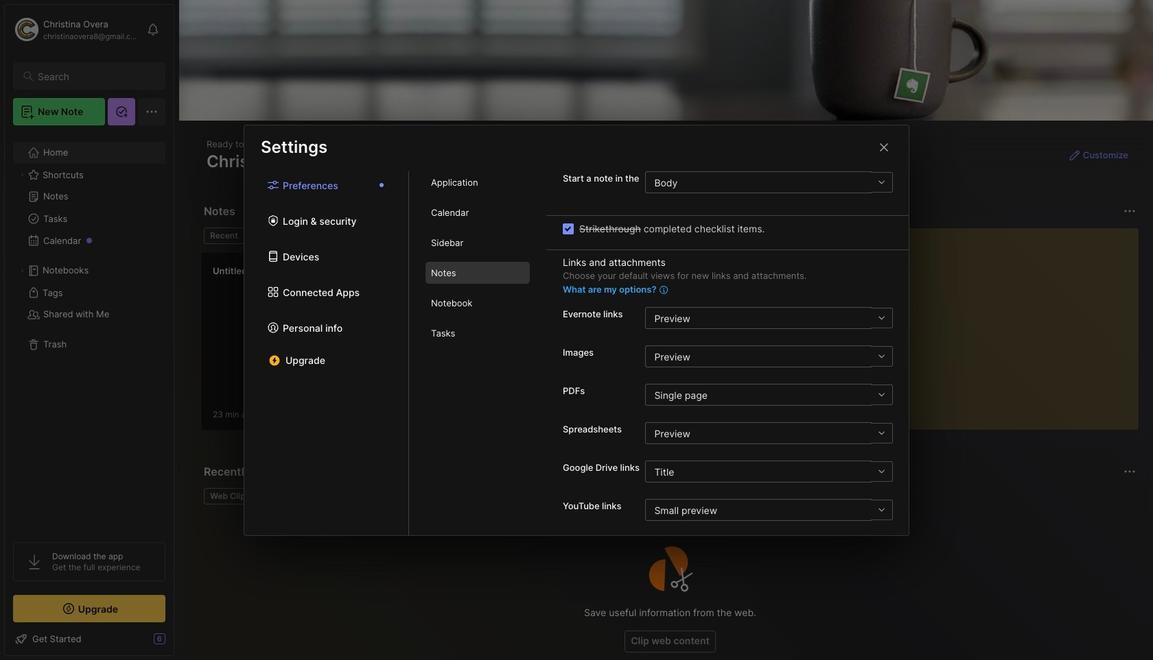 Task type: vqa. For each thing, say whether or not it's contained in the screenshot.
Choose date to view FIELD
no



Task type: locate. For each thing, give the bounding box(es) containing it.
Choose default view option for Google Drive links field
[[645, 461, 892, 483]]

tab list
[[244, 172, 409, 536], [409, 172, 546, 536], [204, 228, 816, 244]]

tree
[[5, 134, 174, 531]]

None search field
[[38, 68, 153, 84]]

Search text field
[[38, 70, 153, 83]]

row group
[[201, 253, 695, 439]]

tab
[[426, 172, 530, 194], [426, 202, 530, 224], [204, 228, 244, 244], [250, 228, 305, 244], [426, 232, 530, 254], [426, 262, 530, 284], [426, 292, 530, 314], [426, 323, 530, 345], [204, 489, 256, 505]]

Select30 checkbox
[[563, 223, 574, 234]]

tree inside main element
[[5, 134, 174, 531]]



Task type: describe. For each thing, give the bounding box(es) containing it.
main element
[[0, 0, 178, 661]]

Choose default view option for Evernote links field
[[645, 307, 892, 329]]

Choose default view option for YouTube links field
[[645, 500, 892, 522]]

expand notebooks image
[[18, 267, 26, 275]]

close image
[[876, 139, 892, 155]]

Start a new note in the body or title. field
[[645, 172, 893, 194]]

Choose default view option for PDFs field
[[645, 384, 892, 406]]

Start writing… text field
[[849, 229, 1138, 419]]

Choose default view option for Images field
[[645, 346, 892, 368]]

none search field inside main element
[[38, 68, 153, 84]]

Choose default view option for Spreadsheets field
[[645, 423, 892, 445]]



